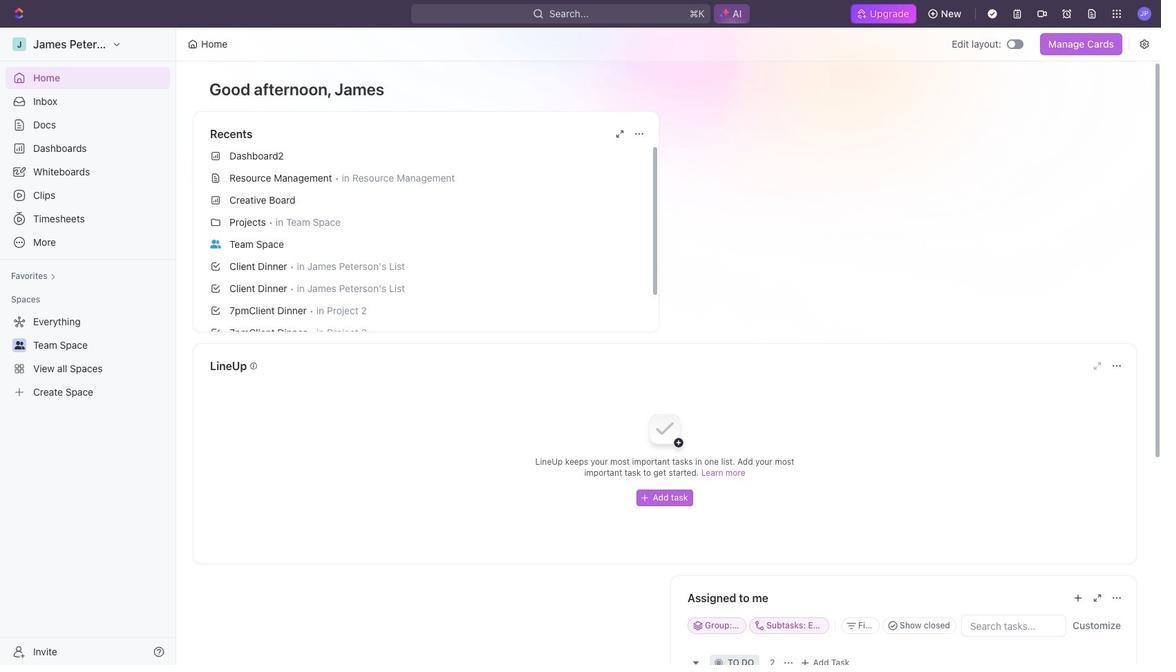 Task type: vqa. For each thing, say whether or not it's contained in the screenshot.
tree
yes



Task type: describe. For each thing, give the bounding box(es) containing it.
Search tasks... text field
[[962, 616, 1066, 637]]

tree inside sidebar navigation
[[6, 311, 170, 404]]

user group image
[[14, 342, 25, 350]]

james peterson's workspace, , element
[[12, 37, 26, 51]]



Task type: locate. For each thing, give the bounding box(es) containing it.
tree
[[6, 311, 170, 404]]

sidebar navigation
[[0, 28, 179, 666]]

user group image
[[210, 240, 221, 249]]



